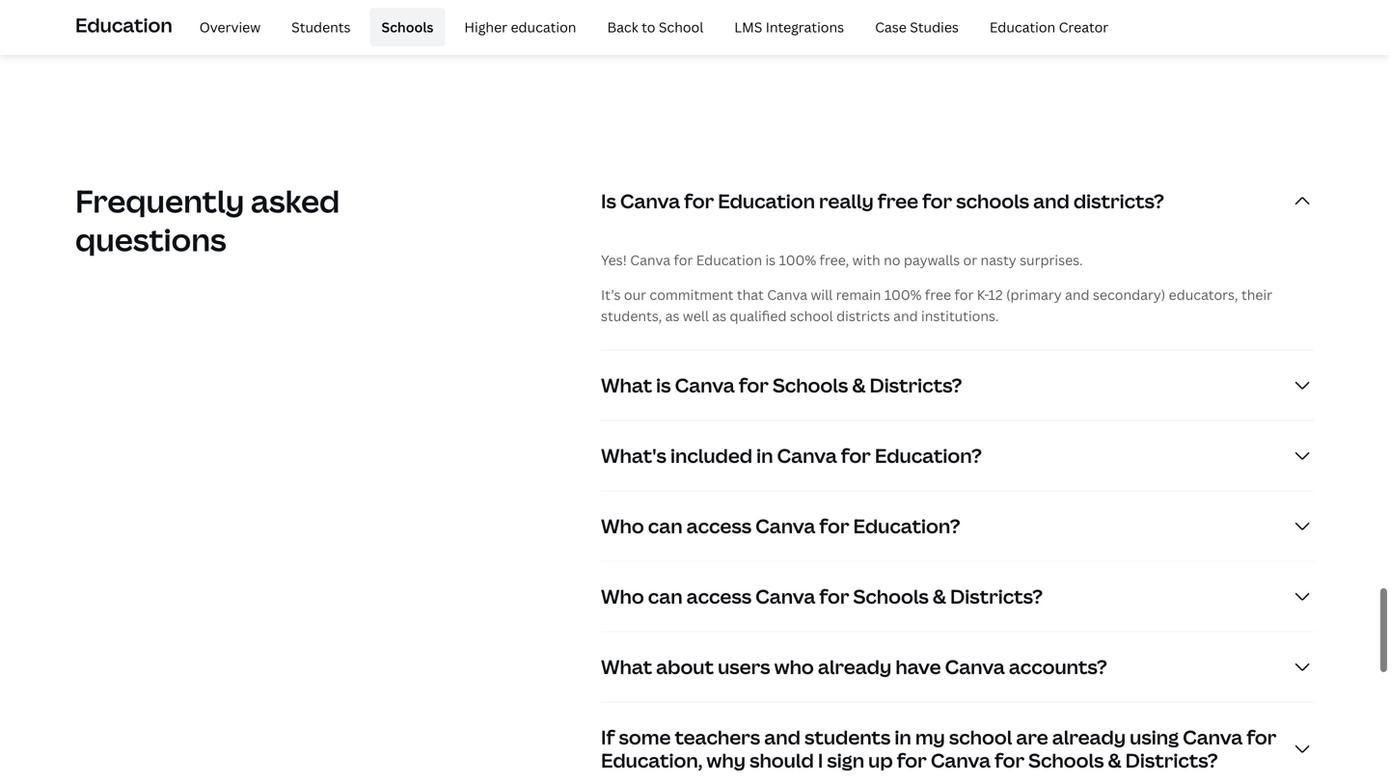 Task type: locate. For each thing, give the bounding box(es) containing it.
education creator
[[990, 18, 1109, 36]]

education?
[[875, 442, 982, 469], [853, 513, 960, 539]]

is down the students,
[[656, 372, 671, 398]]

what
[[601, 372, 652, 398], [601, 654, 652, 680]]

remain
[[836, 285, 881, 304]]

what is canva for schools & districts?
[[601, 372, 962, 398]]

1 what from the top
[[601, 372, 652, 398]]

0 horizontal spatial already
[[818, 654, 892, 680]]

0 horizontal spatial in
[[757, 442, 773, 469]]

12
[[988, 285, 1003, 304]]

canva right "using"
[[1183, 724, 1243, 750]]

100%
[[779, 251, 816, 269], [885, 285, 922, 304]]

are
[[1016, 724, 1048, 750]]

in left my
[[895, 724, 911, 750]]

2 vertical spatial districts?
[[1126, 747, 1218, 774]]

2 can from the top
[[648, 583, 683, 610]]

is
[[601, 188, 616, 214]]

0 vertical spatial districts?
[[870, 372, 962, 398]]

access for who can access canva for education?
[[687, 513, 752, 539]]

no
[[884, 251, 901, 269]]

1 vertical spatial what
[[601, 654, 652, 680]]

is up 'qualified'
[[766, 251, 776, 269]]

0 horizontal spatial &
[[852, 372, 866, 398]]

it's our commitment that canva will remain 100% free for k-12 (primary and secondary) educators, their students, as well as qualified school districts and institutions.
[[601, 285, 1273, 325]]

2 who from the top
[[601, 583, 644, 610]]

school right my
[[949, 724, 1012, 750]]

canva down well
[[675, 372, 735, 398]]

districts?
[[870, 372, 962, 398], [950, 583, 1043, 610], [1126, 747, 1218, 774]]

canva left will
[[767, 285, 808, 304]]

1 vertical spatial school
[[949, 724, 1012, 750]]

yes! canva for education is 100% free, with no paywalls or nasty surprises.
[[601, 251, 1083, 269]]

access down included
[[687, 513, 752, 539]]

1 horizontal spatial already
[[1052, 724, 1126, 750]]

is
[[766, 251, 776, 269], [656, 372, 671, 398]]

their
[[1242, 285, 1273, 304]]

0 vertical spatial who
[[601, 513, 644, 539]]

what's included in canva for education? button
[[601, 421, 1314, 490]]

free inside dropdown button
[[878, 188, 918, 214]]

higher
[[464, 18, 508, 36]]

can down what's
[[648, 513, 683, 539]]

what left about
[[601, 654, 652, 680]]

and
[[1033, 188, 1070, 214], [1065, 285, 1090, 304], [894, 307, 918, 325], [764, 724, 801, 750]]

education? for what's included in canva for education?
[[875, 442, 982, 469]]

and right schools at the right top
[[1033, 188, 1070, 214]]

education? down what is canva for schools & districts? dropdown button
[[875, 442, 982, 469]]

it's
[[601, 285, 621, 304]]

free
[[878, 188, 918, 214], [925, 285, 951, 304]]

can up about
[[648, 583, 683, 610]]

who can access canva for education? button
[[601, 491, 1314, 561]]

districts? inside if some teachers and students in my school are already using canva for education, why should i sign up for canva for schools & districts?
[[1126, 747, 1218, 774]]

students,
[[601, 307, 662, 325]]

1 vertical spatial access
[[687, 583, 752, 610]]

0 vertical spatial school
[[790, 307, 833, 325]]

1 vertical spatial in
[[895, 724, 911, 750]]

is canva for education really free for schools and districts? button
[[601, 166, 1314, 236]]

education
[[75, 11, 172, 38], [990, 18, 1056, 36], [718, 188, 815, 214], [696, 251, 762, 269]]

back to school link
[[596, 8, 715, 46]]

really
[[819, 188, 874, 214]]

access for who can access canva for schools & districts?
[[687, 583, 752, 610]]

0 vertical spatial in
[[757, 442, 773, 469]]

can
[[648, 513, 683, 539], [648, 583, 683, 610]]

free right really
[[878, 188, 918, 214]]

schools left "using"
[[1029, 747, 1104, 774]]

& down who can access canva for education? dropdown button
[[933, 583, 946, 610]]

access
[[687, 513, 752, 539], [687, 583, 752, 610]]

what inside 'what about users who already have canva accounts?' dropdown button
[[601, 654, 652, 680]]

higher education
[[464, 18, 576, 36]]

schools
[[382, 18, 434, 36], [773, 372, 848, 398], [853, 583, 929, 610], [1029, 747, 1104, 774]]

1 vertical spatial education?
[[853, 513, 960, 539]]

as right well
[[712, 307, 727, 325]]

0 vertical spatial free
[[878, 188, 918, 214]]

education? down what's included in canva for education? dropdown button
[[853, 513, 960, 539]]

0 vertical spatial can
[[648, 513, 683, 539]]

1 horizontal spatial is
[[766, 251, 776, 269]]

who for who can access canva for schools & districts?
[[601, 583, 644, 610]]

& down 'districts'
[[852, 372, 866, 398]]

schools inside if some teachers and students in my school are already using canva for education, why should i sign up for canva for schools & districts?
[[1029, 747, 1104, 774]]

canva down what is canva for schools & districts?
[[777, 442, 837, 469]]

access up users
[[687, 583, 752, 610]]

what for what is canva for schools & districts?
[[601, 372, 652, 398]]

for
[[684, 188, 714, 214], [922, 188, 952, 214], [674, 251, 693, 269], [955, 285, 974, 304], [739, 372, 769, 398], [841, 442, 871, 469], [819, 513, 849, 539], [819, 583, 849, 610], [1247, 724, 1277, 750], [897, 747, 927, 774], [995, 747, 1025, 774]]

0 vertical spatial access
[[687, 513, 752, 539]]

1 vertical spatial can
[[648, 583, 683, 610]]

0 vertical spatial is
[[766, 251, 776, 269]]

1 horizontal spatial free
[[925, 285, 951, 304]]

is inside dropdown button
[[656, 372, 671, 398]]

free up institutions.
[[925, 285, 951, 304]]

1 horizontal spatial &
[[933, 583, 946, 610]]

1 horizontal spatial in
[[895, 724, 911, 750]]

case
[[875, 18, 907, 36]]

1 access from the top
[[687, 513, 752, 539]]

lms integrations
[[734, 18, 844, 36]]

what inside what is canva for schools & districts? dropdown button
[[601, 372, 652, 398]]

who can access canva for education?
[[601, 513, 960, 539]]

in right included
[[757, 442, 773, 469]]

with
[[853, 251, 881, 269]]

0 horizontal spatial is
[[656, 372, 671, 398]]

0 vertical spatial what
[[601, 372, 652, 398]]

and right (primary
[[1065, 285, 1090, 304]]

1 horizontal spatial as
[[712, 307, 727, 325]]

as left well
[[665, 307, 680, 325]]

1 horizontal spatial 100%
[[885, 285, 922, 304]]

education? for who can access canva for education?
[[853, 513, 960, 539]]

1 vertical spatial districts?
[[950, 583, 1043, 610]]

to
[[642, 18, 656, 36]]

0 horizontal spatial school
[[790, 307, 833, 325]]

& left "using"
[[1108, 747, 1122, 774]]

2 horizontal spatial &
[[1108, 747, 1122, 774]]

have
[[896, 654, 941, 680]]

creator
[[1059, 18, 1109, 36]]

canva down what's included in canva for education?
[[756, 513, 816, 539]]

menu bar
[[180, 8, 1120, 46]]

districts?
[[1074, 188, 1164, 214]]

schools up what's included in canva for education?
[[773, 372, 848, 398]]

1 vertical spatial free
[[925, 285, 951, 304]]

2 access from the top
[[687, 583, 752, 610]]

2 what from the top
[[601, 654, 652, 680]]

school
[[790, 307, 833, 325], [949, 724, 1012, 750]]

included
[[671, 442, 753, 469]]

&
[[852, 372, 866, 398], [933, 583, 946, 610], [1108, 747, 1122, 774]]

1 vertical spatial 100%
[[885, 285, 922, 304]]

1 horizontal spatial school
[[949, 724, 1012, 750]]

0 horizontal spatial 100%
[[779, 251, 816, 269]]

2 vertical spatial &
[[1108, 747, 1122, 774]]

1 vertical spatial already
[[1052, 724, 1126, 750]]

0 vertical spatial education?
[[875, 442, 982, 469]]

100% down the no
[[885, 285, 922, 304]]

100% inside it's our commitment that canva will remain 100% free for k-12 (primary and secondary) educators, their students, as well as qualified school districts and institutions.
[[885, 285, 922, 304]]

1 can from the top
[[648, 513, 683, 539]]

users
[[718, 654, 770, 680]]

frequently asked questions
[[75, 180, 340, 260]]

as
[[665, 307, 680, 325], [712, 307, 727, 325]]

1 who from the top
[[601, 513, 644, 539]]

already right are
[[1052, 724, 1126, 750]]

commitment
[[650, 285, 734, 304]]

or
[[963, 251, 977, 269]]

already right who
[[818, 654, 892, 680]]

already
[[818, 654, 892, 680], [1052, 724, 1126, 750]]

and left i
[[764, 724, 801, 750]]

canva right the "have"
[[945, 654, 1005, 680]]

canva
[[620, 188, 680, 214], [630, 251, 671, 269], [767, 285, 808, 304], [675, 372, 735, 398], [777, 442, 837, 469], [756, 513, 816, 539], [756, 583, 816, 610], [945, 654, 1005, 680], [1183, 724, 1243, 750], [931, 747, 991, 774]]

if
[[601, 724, 615, 750]]

asked
[[251, 180, 340, 222]]

what down the students,
[[601, 372, 652, 398]]

and inside if some teachers and students in my school are already using canva for education, why should i sign up for canva for schools & districts?
[[764, 724, 801, 750]]

school down will
[[790, 307, 833, 325]]

1 as from the left
[[665, 307, 680, 325]]

0 horizontal spatial free
[[878, 188, 918, 214]]

what's included in canva for education?
[[601, 442, 982, 469]]

can for who can access canva for schools & districts?
[[648, 583, 683, 610]]

back
[[607, 18, 638, 36]]

educators,
[[1169, 285, 1238, 304]]

well
[[683, 307, 709, 325]]

canva right yes!
[[630, 251, 671, 269]]

0 horizontal spatial as
[[665, 307, 680, 325]]

100% left free,
[[779, 251, 816, 269]]

surprises.
[[1020, 251, 1083, 269]]

who
[[601, 513, 644, 539], [601, 583, 644, 610]]

1 vertical spatial who
[[601, 583, 644, 610]]

education,
[[601, 747, 703, 774]]

1 vertical spatial is
[[656, 372, 671, 398]]



Task type: vqa. For each thing, say whether or not it's contained in the screenshot.
the rankings
no



Task type: describe. For each thing, give the bounding box(es) containing it.
accounts?
[[1009, 654, 1107, 680]]

will
[[811, 285, 833, 304]]

secondary)
[[1093, 285, 1166, 304]]

for inside it's our commitment that canva will remain 100% free for k-12 (primary and secondary) educators, their students, as well as qualified school districts and institutions.
[[955, 285, 974, 304]]

about
[[656, 654, 714, 680]]

0 vertical spatial &
[[852, 372, 866, 398]]

free,
[[820, 251, 849, 269]]

who
[[774, 654, 814, 680]]

teachers
[[675, 724, 760, 750]]

if some teachers and students in my school are already using canva for education, why should i sign up for canva for schools & districts?
[[601, 724, 1277, 774]]

integrations
[[766, 18, 844, 36]]

school inside if some teachers and students in my school are already using canva for education, why should i sign up for canva for schools & districts?
[[949, 724, 1012, 750]]

what is canva for schools & districts? button
[[601, 351, 1314, 420]]

students link
[[280, 8, 362, 46]]

schools link
[[370, 8, 445, 46]]

institutions.
[[921, 307, 999, 325]]

0 vertical spatial already
[[818, 654, 892, 680]]

back to school
[[607, 18, 704, 36]]

(primary
[[1006, 285, 1062, 304]]

case studies link
[[864, 8, 970, 46]]

schools
[[956, 188, 1029, 214]]

already inside if some teachers and students in my school are already using canva for education, why should i sign up for canva for schools & districts?
[[1052, 724, 1126, 750]]

school
[[659, 18, 704, 36]]

canva inside it's our commitment that canva will remain 100% free for k-12 (primary and secondary) educators, their students, as well as qualified school districts and institutions.
[[767, 285, 808, 304]]

k-
[[977, 285, 988, 304]]

questions
[[75, 218, 226, 260]]

higher education link
[[453, 8, 588, 46]]

case studies
[[875, 18, 959, 36]]

why
[[707, 747, 746, 774]]

what about users who already have canva accounts? button
[[601, 632, 1314, 702]]

i
[[818, 747, 823, 774]]

students
[[805, 724, 891, 750]]

districts
[[837, 307, 890, 325]]

0 vertical spatial 100%
[[779, 251, 816, 269]]

studies
[[910, 18, 959, 36]]

schools up the "have"
[[853, 583, 929, 610]]

menu bar containing overview
[[180, 8, 1120, 46]]

nasty
[[981, 251, 1017, 269]]

qualified
[[730, 307, 787, 325]]

& inside if some teachers and students in my school are already using canva for education, why should i sign up for canva for schools & districts?
[[1108, 747, 1122, 774]]

what about users who already have canva accounts?
[[601, 654, 1107, 680]]

education
[[511, 18, 576, 36]]

1 vertical spatial &
[[933, 583, 946, 610]]

paywalls
[[904, 251, 960, 269]]

lms integrations link
[[723, 8, 856, 46]]

and right 'districts'
[[894, 307, 918, 325]]

my
[[915, 724, 945, 750]]

sign
[[827, 747, 865, 774]]

frequently
[[75, 180, 244, 222]]

overview
[[199, 18, 261, 36]]

who can access canva for schools & districts?
[[601, 583, 1043, 610]]

yes!
[[601, 251, 627, 269]]

in inside if some teachers and students in my school are already using canva for education, why should i sign up for canva for schools & districts?
[[895, 724, 911, 750]]

that
[[737, 285, 764, 304]]

what's
[[601, 442, 667, 469]]

some
[[619, 724, 671, 750]]

school inside it's our commitment that canva will remain 100% free for k-12 (primary and secondary) educators, their students, as well as qualified school districts and institutions.
[[790, 307, 833, 325]]

if some teachers and students in my school are already using canva for education, why should i sign up for canva for schools & districts? button
[[601, 703, 1314, 784]]

using
[[1130, 724, 1179, 750]]

is canva for education really free for schools and districts?
[[601, 188, 1164, 214]]

what for what about users who already have canva accounts?
[[601, 654, 652, 680]]

schools left higher
[[382, 18, 434, 36]]

canva right the is
[[620, 188, 680, 214]]

who for who can access canva for education?
[[601, 513, 644, 539]]

canva down who can access canva for education?
[[756, 583, 816, 610]]

up
[[868, 747, 893, 774]]

canva left are
[[931, 747, 991, 774]]

education inside dropdown button
[[718, 188, 815, 214]]

should
[[750, 747, 814, 774]]

education creator link
[[978, 8, 1120, 46]]

our
[[624, 285, 646, 304]]

lms
[[734, 18, 763, 36]]

2 as from the left
[[712, 307, 727, 325]]

students
[[292, 18, 351, 36]]

who can access canva for schools & districts? button
[[601, 562, 1314, 631]]

free inside it's our commitment that canva will remain 100% free for k-12 (primary and secondary) educators, their students, as well as qualified school districts and institutions.
[[925, 285, 951, 304]]

overview link
[[188, 8, 272, 46]]

can for who can access canva for education?
[[648, 513, 683, 539]]

in inside what's included in canva for education? dropdown button
[[757, 442, 773, 469]]



